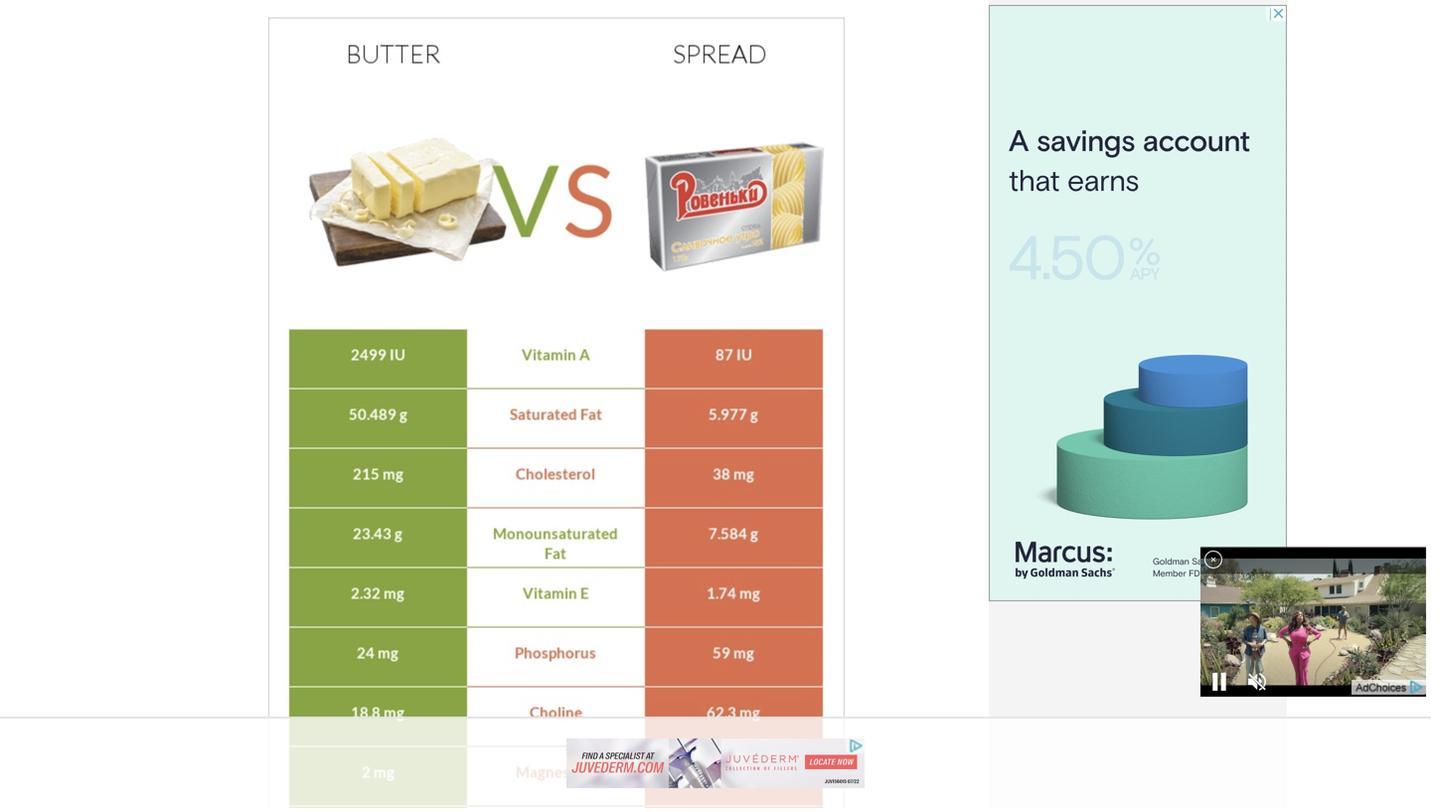 Task type: vqa. For each thing, say whether or not it's contained in the screenshot.
left Advertisement element
yes



Task type: describe. For each thing, give the bounding box(es) containing it.
volume muted image
[[1249, 673, 1266, 694]]

1 horizontal spatial advertisement element
[[989, 5, 1287, 601]]

butter vs spread infographic image
[[268, 18, 845, 808]]

pause image
[[1211, 673, 1229, 694]]



Task type: locate. For each thing, give the bounding box(es) containing it.
advertisement element
[[989, 5, 1287, 601], [567, 739, 865, 788]]

0 horizontal spatial advertisement element
[[567, 739, 865, 788]]

0 vertical spatial advertisement element
[[989, 5, 1287, 601]]

1 vertical spatial advertisement element
[[567, 739, 865, 788]]



